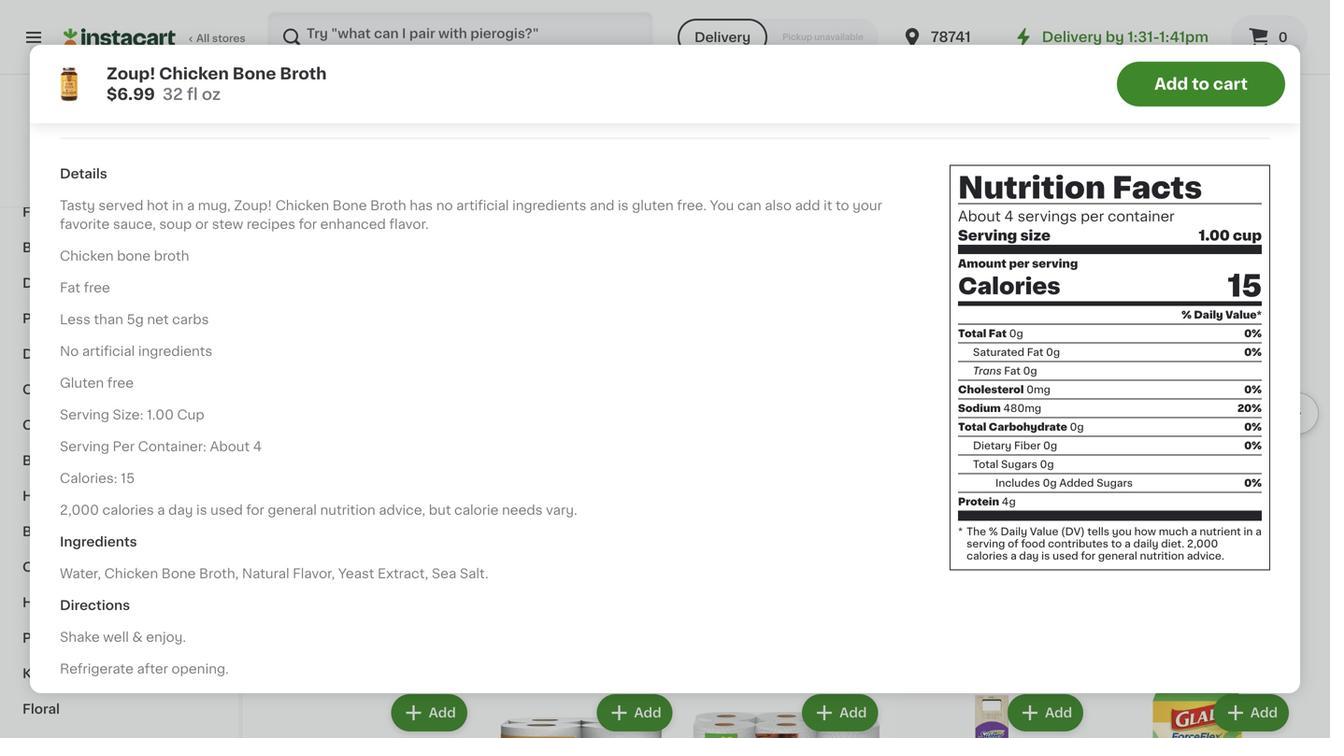 Task type: vqa. For each thing, say whether or not it's contained in the screenshot.
Soup within the Pacific Foods Organic Chicken and Wild Rice Soup 16.3 oz
yes



Task type: describe. For each thing, give the bounding box(es) containing it.
1 vertical spatial about
[[210, 441, 250, 454]]

extract,
[[378, 568, 428, 581]]

oz up "many"
[[85, 44, 97, 54]]

product group containing kraft stove top stuffing mix for chicken
[[1103, 0, 1293, 96]]

b
[[130, 139, 140, 152]]

nutrition
[[958, 173, 1106, 203]]

gluten
[[60, 377, 104, 390]]

bone inside the tasty served hot in a mug, zoup! chicken bone broth has no artificial ingredients and is gluten free. you can also add it to your favorite sauce, soup or stew recipes for enhanced flavor.
[[333, 199, 367, 212]]

calories inside * the % daily value (dv) tells you how much a nutrient in a serving of food contributes to a daily diet. 2,000 calories a day is used for general nutrition advice.
[[967, 551, 1008, 561]]

1 horizontal spatial sugars
[[1097, 478, 1133, 488]]

0g for total sugars 0g
[[1040, 459, 1054, 470]]

6 for kraft stove top stuffing mix for chicken
[[1103, 45, 1109, 56]]

personal
[[22, 632, 82, 645]]

to inside the tasty served hot in a mug, zoup! chicken bone broth has no artificial ingredients and is gluten free. you can also add it to your favorite sauce, soup or stew recipes for enhanced flavor.
[[836, 199, 849, 212]]

0 horizontal spatial per
[[1009, 258, 1030, 269]]

salt.
[[460, 568, 489, 581]]

0g for total fat 0g
[[1010, 329, 1024, 339]]

stove for turkey
[[316, 9, 354, 22]]

0 vertical spatial calories
[[102, 504, 154, 517]]

$0.99 element
[[897, 444, 1088, 468]]

4 inside nutrition facts about 4 servings per container
[[1005, 210, 1014, 224]]

$5 for spend $32, save $5 see eligible items
[[1194, 66, 1207, 77]]

0 vertical spatial canned
[[280, 195, 362, 214]]

velveeta
[[692, 9, 758, 22]]

see eligible items
[[897, 124, 991, 135]]

items for $2
[[961, 545, 991, 556]]

details
[[60, 168, 107, 181]]

& inside oils, vinegars, & spices link
[[122, 561, 133, 574]]

0 horizontal spatial $2.00
[[344, 514, 384, 527]]

than for less
[[94, 313, 123, 326]]

sea
[[432, 568, 457, 581]]

stock
[[123, 62, 152, 73]]

$2
[[986, 529, 1000, 539]]

can
[[738, 199, 762, 212]]

6 inside item carousel region
[[1113, 446, 1127, 466]]

opening.
[[172, 663, 229, 676]]

artificial inside the tasty served hot in a mug, zoup! chicken bone broth has no artificial ingredients and is gluten free. you can also add it to your favorite sauce, soup or stew recipes for enhanced flavor.
[[456, 199, 509, 212]]

5g
[[127, 313, 144, 326]]

a down of
[[1011, 551, 1017, 561]]

broth,
[[199, 568, 239, 581]]

fl inside zoup! chicken bone broth $6.99 32 fl oz
[[187, 86, 198, 102]]

mix for kraft stove top stuffing mix for chicken
[[1262, 9, 1286, 22]]

0 vertical spatial canned goods & soups link
[[280, 193, 526, 216]]

wild
[[571, 489, 600, 502]]

oils,
[[22, 561, 53, 574]]

natural
[[242, 568, 289, 581]]

serving inside * the % daily value (dv) tells you how much a nutrient in a serving of food contributes to a daily diet. 2,000 calories a day is used for general nutrition advice.
[[967, 539, 1005, 549]]

cup
[[177, 409, 204, 422]]

refrigerate after opening.
[[60, 663, 229, 676]]

prepared foods link
[[11, 301, 227, 337]]

dietary
[[973, 441, 1012, 451]]

a inside the tasty served hot in a mug, zoup! chicken bone broth has no artificial ingredients and is gluten free. you can also add it to your favorite sauce, soup or stew recipes for enhanced flavor.
[[187, 199, 195, 212]]

more
[[1245, 198, 1280, 211]]

spices
[[136, 561, 182, 574]]

top for turkey
[[357, 9, 381, 22]]

6 for kraft stove top stuffing mix for turkey
[[280, 45, 287, 56]]

$32, for spend $32, save $5
[[319, 66, 342, 77]]

your
[[853, 199, 883, 212]]

for inside kraft stove top stuffing mix for chicken 6 oz
[[1103, 27, 1121, 40]]

1 vertical spatial 1.00
[[147, 409, 174, 422]]

stew
[[212, 218, 243, 231]]

% daily value*
[[1182, 310, 1262, 320]]

eggs
[[76, 64, 110, 77]]

cheese inside the kraft original mac & cheese easy microwavable dinner 4 x 2.05 oz
[[621, 9, 672, 22]]

contributes
[[1048, 539, 1109, 549]]

1:41pm
[[1160, 30, 1209, 44]]

0 horizontal spatial canned goods & soups link
[[11, 408, 227, 443]]

1 horizontal spatial canned goods & soups
[[280, 195, 526, 214]]

cholesterol
[[958, 385, 1024, 395]]

mix for kraft stove top stuffing mix for turkey
[[440, 9, 464, 22]]

to inside * the % daily value (dv) tells you how much a nutrient in a serving of food contributes to a daily diet. 2,000 calories a day is used for general nutrition advice.
[[1111, 539, 1122, 549]]

0 horizontal spatial 2,000
[[60, 504, 99, 517]]

is inside * the % daily value (dv) tells you how much a nutrient in a serving of food contributes to a daily diet. 2,000 calories a day is used for general nutrition advice.
[[1042, 551, 1050, 561]]

see eligible items button
[[897, 105, 1088, 137]]

a up spices
[[157, 504, 165, 517]]

pacific foods organic chicken and wild rice soup 16.3 oz
[[486, 471, 670, 518]]

rice inside seeds of change organic quinoa & brown rice with garlic pouch
[[1006, 27, 1036, 40]]

broth inside the tasty served hot in a mug, zoup! chicken bone broth has no artificial ingredients and is gluten free. you can also add it to your favorite sauce, soup or stew recipes for enhanced flavor.
[[370, 199, 406, 212]]

0 horizontal spatial day
[[168, 504, 193, 517]]

0% for cholesterol 0mg
[[1245, 385, 1262, 395]]

delivery for delivery
[[695, 31, 751, 44]]

product group containing kraft original mac & cheese easy microwavable dinner
[[486, 0, 677, 118]]

easy
[[486, 27, 518, 40]]

item carousel region
[[280, 238, 1319, 609]]

vinegars,
[[56, 561, 119, 574]]

0 horizontal spatial used
[[210, 504, 243, 517]]

& inside seeds of change organic quinoa & brown rice with garlic pouch
[[948, 27, 958, 40]]

6 0% from the top
[[1245, 478, 1262, 488]]

bone for zoup! chicken bone broth $6.99 32 fl oz
[[233, 66, 276, 82]]

chicken bone broth
[[60, 250, 189, 263]]

for inside * the % daily value (dv) tells you how much a nutrient in a serving of food contributes to a daily diet. 2,000 calories a day is used for general nutrition advice.
[[1081, 551, 1096, 561]]

all stores link
[[64, 11, 247, 64]]

0 horizontal spatial 32
[[60, 44, 73, 54]]

less
[[60, 313, 91, 326]]

foods for pacific
[[534, 471, 575, 484]]

maggi
[[897, 471, 938, 484]]

value
[[1030, 527, 1059, 537]]

78741 button
[[901, 11, 1013, 64]]

spend for spend $32, save $5
[[282, 66, 317, 77]]

daily inside * the % daily value (dv) tells you how much a nutrient in a serving of food contributes to a daily diet. 2,000 calories a day is used for general nutrition advice.
[[1001, 527, 1028, 537]]

1 horizontal spatial save
[[496, 31, 529, 44]]

dietary fiber 0g
[[973, 441, 1058, 451]]

size
[[1021, 229, 1051, 243]]

fat for trans fat 0g
[[1004, 366, 1021, 376]]

meat
[[22, 135, 57, 148]]

care for health care
[[70, 597, 103, 610]]

bone
[[117, 250, 151, 263]]

in inside * the % daily value (dv) tells you how much a nutrient in a serving of food contributes to a daily diet. 2,000 calories a day is used for general nutrition advice.
[[1244, 527, 1253, 537]]

oz inside the zoup! beef bone broth 32 fl oz
[[1128, 489, 1140, 499]]

stove for chicken
[[1138, 9, 1176, 22]]

$32, for spend $32, save $5 see eligible items
[[1141, 66, 1164, 77]]

dairy
[[22, 64, 59, 77]]

32 inside zoup! chicken bone broth $6.99 32 fl oz
[[163, 86, 183, 102]]

kraft stove top stuffing mix for turkey 6 oz
[[280, 9, 464, 56]]

2 horizontal spatial save $2.00
[[1131, 514, 1206, 527]]

total for saturated fat 0g
[[958, 329, 987, 339]]

kraft for turkey
[[280, 9, 313, 22]]

0 horizontal spatial ingredients
[[138, 345, 212, 358]]

store
[[121, 161, 149, 172]]

value*
[[1226, 310, 1262, 320]]

delivery by 1:31-1:41pm link
[[1012, 26, 1209, 49]]

of
[[1008, 539, 1019, 549]]

stuffing for kraft stove top stuffing mix for turkey
[[385, 9, 437, 22]]

seeds of change organic quinoa & brown rice with garlic pouch button
[[897, 0, 1088, 99]]

save for spend $10, save $2 see eligible items
[[959, 529, 984, 539]]

oz inside pacific foods organic chicken and wild rice soup 16.3 oz
[[510, 508, 522, 518]]

product group containing seeds of change organic quinoa & brown rice with garlic pouch
[[897, 0, 1088, 156]]

many in stock
[[79, 62, 152, 73]]

0 horizontal spatial 15
[[121, 472, 135, 485]]

deli
[[22, 277, 49, 290]]

rice inside pacific foods organic chicken and wild rice soup 16.3 oz
[[603, 489, 632, 502]]

& inside the kraft original mac & cheese easy microwavable dinner 4 x 2.05 oz
[[607, 9, 618, 22]]

$2.00 inside product group
[[1166, 514, 1206, 527]]

stuffing for kraft stove top stuffing mix for chicken
[[1207, 9, 1259, 22]]

or
[[195, 218, 209, 231]]

h-e-b logo image
[[101, 97, 137, 133]]

higher than in-store prices
[[43, 161, 185, 172]]

a right 'nutrient'
[[1256, 527, 1262, 537]]

per inside nutrition facts about 4 servings per container
[[1081, 210, 1104, 224]]

product group containing pacific foods organic chicken and wild rice soup
[[486, 246, 677, 558]]

chicken inside zoup! chicken bone broth $6.99 32 fl oz
[[159, 66, 229, 82]]

fat up prepared foods
[[60, 282, 80, 295]]

items for $5
[[1166, 83, 1196, 94]]

0 horizontal spatial in
[[111, 62, 120, 73]]

instacart logo image
[[64, 26, 176, 49]]

32 inside the zoup! beef bone broth 32 fl oz
[[1103, 489, 1116, 499]]

net
[[147, 313, 169, 326]]

& right well
[[132, 631, 143, 644]]

organic inside seeds of change organic quinoa & brown rice with garlic pouch
[[1031, 9, 1084, 22]]

hot
[[147, 199, 169, 212]]

24 fl oz button
[[1081, 0, 1271, 56]]

calories
[[958, 275, 1061, 298]]

0% for total carbohydrate 0g
[[1245, 422, 1262, 432]]

add button inside product group
[[1215, 251, 1287, 285]]

household
[[22, 490, 96, 503]]

& inside snacks & candy link
[[75, 170, 85, 183]]

save inside product group
[[1131, 514, 1163, 527]]

1 horizontal spatial soups
[[461, 195, 526, 214]]

delivery by 1:31-1:41pm
[[1042, 30, 1209, 44]]

16.3
[[486, 508, 507, 518]]

fl up "many"
[[76, 44, 83, 54]]

amount
[[958, 258, 1007, 269]]

zoup! for zoup! chicken bone broth $6.99 32 fl oz
[[107, 66, 155, 82]]

a down you
[[1125, 539, 1131, 549]]

oz inside zoup! chicken bone broth $6.99 32 fl oz
[[202, 86, 221, 102]]

& down shells
[[777, 27, 788, 40]]

1 vertical spatial canned
[[22, 419, 75, 432]]

broth for zoup! chicken bone broth $6.99 32 fl oz
[[280, 66, 327, 82]]

for inside the tasty served hot in a mug, zoup! chicken bone broth has no artificial ingredients and is gluten free. you can also add it to your favorite sauce, soup or stew recipes for enhanced flavor.
[[299, 218, 317, 231]]

snacks & candy
[[22, 170, 133, 183]]

sponsored badge image
[[897, 561, 954, 572]]

protein
[[958, 497, 1000, 507]]

eligible inside see eligible items button
[[920, 124, 958, 135]]

beverages link
[[11, 88, 227, 123]]

sodium 480mg
[[958, 403, 1042, 414]]

cheese up meal
[[818, 9, 869, 22]]

0 horizontal spatial save $2.00
[[309, 514, 384, 527]]

0 vertical spatial serving
[[1032, 258, 1078, 269]]

& right shells
[[804, 9, 815, 22]]

0 horizontal spatial canned goods & soups
[[22, 419, 183, 432]]

top for chicken
[[1179, 9, 1203, 22]]

1 horizontal spatial %
[[1182, 310, 1192, 320]]

velveeta shells & cheese original mac & cheese meal 12 oz
[[692, 9, 877, 56]]

sodium
[[958, 403, 1001, 414]]

sauce,
[[113, 218, 156, 231]]

& inside condiments & sauces link
[[109, 383, 120, 396]]

chicken inside the tasty served hot in a mug, zoup! chicken bone broth has no artificial ingredients and is gluten free. you can also add it to your favorite sauce, soup or stew recipes for enhanced flavor.
[[276, 199, 329, 212]]

pasta for maggi chicken flavored pasta soup mix
[[897, 489, 934, 502]]

0 horizontal spatial save
[[309, 514, 341, 527]]

nutrition inside * the % daily value (dv) tells you how much a nutrient in a serving of food contributes to a daily diet. 2,000 calories a day is used for general nutrition advice.
[[1140, 551, 1185, 561]]

about inside nutrition facts about 4 servings per container
[[958, 210, 1001, 224]]

1:31-
[[1128, 30, 1160, 44]]

beverages
[[22, 99, 94, 112]]

0 horizontal spatial sugars
[[1001, 459, 1038, 470]]

& inside meat & seafood link
[[60, 135, 71, 148]]

fat for saturated fat 0g
[[1027, 347, 1044, 357]]

kraft for chicken
[[1103, 9, 1135, 22]]

calories:
[[60, 472, 117, 485]]

1 horizontal spatial 1.00
[[1199, 229, 1230, 243]]

is inside the tasty served hot in a mug, zoup! chicken bone broth has no artificial ingredients and is gluten free. you can also add it to your favorite sauce, soup or stew recipes for enhanced flavor.
[[618, 199, 629, 212]]

24
[[1081, 44, 1095, 54]]

99
[[1128, 447, 1143, 457]]

zoup! inside the tasty served hot in a mug, zoup! chicken bone broth has no artificial ingredients and is gluten free. you can also add it to your favorite sauce, soup or stew recipes for enhanced flavor.
[[234, 199, 272, 212]]

h-
[[99, 139, 115, 152]]

0 horizontal spatial is
[[196, 504, 207, 517]]

it
[[824, 199, 833, 212]]

needs
[[502, 504, 543, 517]]

in inside the tasty served hot in a mug, zoup! chicken bone broth has no artificial ingredients and is gluten free. you can also add it to your favorite sauce, soup or stew recipes for enhanced flavor.
[[172, 199, 184, 212]]

view
[[1209, 198, 1242, 211]]

zoup! chicken bone broth $6.99 32 fl oz
[[107, 66, 327, 102]]



Task type: locate. For each thing, give the bounding box(es) containing it.
pasta inside maggi chicken flavored pasta soup mix
[[897, 489, 934, 502]]

canned goods & soups up per at the left bottom of the page
[[22, 419, 183, 432]]

used up the broth,
[[210, 504, 243, 517]]

0 vertical spatial general
[[268, 504, 317, 517]]

2,000 up advice.
[[1187, 539, 1218, 549]]

calories: 15
[[60, 472, 135, 485]]

meat & seafood
[[22, 135, 131, 148]]

free down dry goods & pasta link
[[107, 377, 134, 390]]

soup right wild
[[636, 489, 670, 502]]

ingredients
[[60, 536, 137, 549]]

about
[[958, 210, 1001, 224], [210, 441, 250, 454]]

fl inside button
[[1097, 44, 1104, 54]]

0 horizontal spatial delivery
[[695, 31, 751, 44]]

e-
[[115, 139, 130, 152]]

spend inside button
[[282, 66, 317, 77]]

items inside button
[[961, 124, 991, 135]]

and inside the tasty served hot in a mug, zoup! chicken bone broth has no artificial ingredients and is gluten free. you can also add it to your favorite sauce, soup or stew recipes for enhanced flavor.
[[590, 199, 615, 212]]

32 fl oz
[[60, 44, 97, 54]]

in up soup
[[172, 199, 184, 212]]

2 stove from the left
[[1138, 9, 1176, 22]]

0 vertical spatial pasta
[[112, 348, 150, 361]]

eligible down pouch at the top
[[920, 124, 958, 135]]

3 0% from the top
[[1245, 385, 1262, 395]]

spend down turkey
[[282, 66, 317, 77]]

1 horizontal spatial daily
[[1194, 310, 1223, 320]]

1 horizontal spatial mix
[[974, 489, 998, 502]]

delivery left by
[[1042, 30, 1103, 44]]

0 vertical spatial organic
[[1031, 9, 1084, 22]]

goods for the leftmost canned goods & soups link
[[79, 419, 124, 432]]

h-e-b link
[[99, 97, 140, 155]]

&
[[607, 9, 618, 22], [804, 9, 815, 22], [948, 27, 958, 40], [777, 27, 788, 40], [62, 64, 73, 77], [60, 135, 71, 148], [75, 170, 85, 183], [440, 195, 456, 214], [98, 348, 109, 361], [109, 383, 120, 396], [127, 419, 138, 432], [122, 561, 133, 574], [132, 631, 143, 644]]

to inside button
[[1192, 76, 1210, 92]]

1 vertical spatial used
[[1053, 551, 1079, 561]]

save
[[496, 31, 529, 44], [309, 514, 341, 527], [1131, 514, 1163, 527]]

oz
[[85, 44, 97, 54], [1107, 44, 1119, 54], [290, 45, 302, 56], [530, 45, 543, 56], [705, 45, 717, 56], [1112, 45, 1124, 56], [202, 86, 221, 102], [1128, 489, 1140, 499], [510, 508, 522, 518]]

1 horizontal spatial 4
[[486, 45, 493, 56]]

$5 inside button
[[372, 66, 385, 77]]

serving for serving size: 1.00 cup
[[60, 409, 109, 422]]

top
[[357, 9, 381, 22], [1179, 9, 1203, 22]]

calorie
[[454, 504, 499, 517]]

save $2.00 button
[[468, 22, 658, 56], [280, 505, 471, 539], [1103, 505, 1293, 539]]

canned up 'enhanced'
[[280, 195, 362, 214]]

kraft stove top stuffing mix for chicken 6 oz
[[1103, 9, 1286, 56]]

goods
[[366, 195, 435, 214], [50, 348, 95, 361], [79, 419, 124, 432]]

beef
[[1144, 471, 1175, 484]]

0 vertical spatial about
[[958, 210, 1001, 224]]

serving for serving size
[[958, 229, 1018, 243]]

4 0% from the top
[[1245, 422, 1262, 432]]

$5
[[372, 66, 385, 77], [1194, 66, 1207, 77]]

vary.
[[546, 504, 578, 517]]

0 horizontal spatial 4
[[253, 441, 262, 454]]

6 inside kraft stove top stuffing mix for chicken 6 oz
[[1103, 45, 1109, 56]]

free.
[[677, 199, 707, 212]]

oz right the 12
[[705, 45, 717, 56]]

includes
[[996, 478, 1040, 488]]

6 inside kraft stove top stuffing mix for turkey 6 oz
[[280, 45, 287, 56]]

$
[[1106, 447, 1113, 457]]

bone
[[233, 66, 276, 82], [333, 199, 367, 212], [1178, 471, 1213, 484], [161, 568, 196, 581]]

delivery for delivery by 1:31-1:41pm
[[1042, 30, 1103, 44]]

total up saturated
[[958, 329, 987, 339]]

1 vertical spatial ingredients
[[138, 345, 212, 358]]

original down velveeta
[[692, 27, 742, 40]]

higher
[[43, 161, 78, 172]]

fat up trans fat 0g
[[1027, 347, 1044, 357]]

1 horizontal spatial top
[[1179, 9, 1203, 22]]

kraft inside the kraft original mac & cheese easy microwavable dinner 4 x 2.05 oz
[[486, 9, 518, 22]]

kraft for microwavable
[[486, 9, 518, 22]]

0 vertical spatial than
[[81, 161, 105, 172]]

recipes
[[247, 218, 295, 231]]

0 horizontal spatial and
[[543, 489, 568, 502]]

top inside kraft stove top stuffing mix for chicken 6 oz
[[1179, 9, 1203, 22]]

1 horizontal spatial artificial
[[456, 199, 509, 212]]

1 kraft from the left
[[280, 9, 313, 22]]

saturated
[[973, 347, 1025, 357]]

soups right no
[[461, 195, 526, 214]]

daily up of
[[1001, 527, 1028, 537]]

artificial up gluten free
[[82, 345, 135, 358]]

3 kraft from the left
[[1103, 9, 1135, 22]]

1 soup from the left
[[636, 489, 670, 502]]

chicken inside maggi chicken flavored pasta soup mix
[[941, 471, 995, 484]]

0 horizontal spatial serving
[[967, 539, 1005, 549]]

of
[[945, 9, 965, 22]]

add
[[795, 199, 820, 212]]

serving for serving per container: about 4
[[60, 441, 109, 454]]

snacks & candy link
[[11, 159, 227, 194]]

1 vertical spatial rice
[[603, 489, 632, 502]]

original inside velveeta shells & cheese original mac & cheese meal 12 oz
[[692, 27, 742, 40]]

0 vertical spatial used
[[210, 504, 243, 517]]

dinner
[[615, 27, 659, 40]]

2 vertical spatial broth
[[1216, 471, 1252, 484]]

2 vertical spatial in
[[1244, 527, 1253, 537]]

0 vertical spatial zoup!
[[107, 66, 155, 82]]

zoup! down the $ 6 99
[[1103, 471, 1141, 484]]

canned goods & soups link
[[280, 193, 526, 216], [11, 408, 227, 443]]

per right servings
[[1081, 210, 1104, 224]]

no
[[436, 199, 453, 212]]

top inside kraft stove top stuffing mix for turkey 6 oz
[[357, 9, 381, 22]]

$32, down turkey
[[319, 66, 342, 77]]

goods for dry goods & pasta link
[[50, 348, 95, 361]]

None search field
[[267, 11, 654, 64]]

nutrient
[[1200, 527, 1241, 537]]

stuffing up 1:41pm
[[1207, 9, 1259, 22]]

save inside spend $32, save $5 see eligible items
[[1167, 66, 1191, 77]]

broth for zoup! beef bone broth 32 fl oz
[[1216, 471, 1252, 484]]

1 vertical spatial foods
[[534, 471, 575, 484]]

but
[[429, 504, 451, 517]]

add inside product group
[[1251, 261, 1278, 275]]

1 $32, from the left
[[319, 66, 342, 77]]

$5 down kraft stove top stuffing mix for turkey 6 oz
[[372, 66, 385, 77]]

2,000 inside * the % daily value (dv) tells you how much a nutrient in a serving of food contributes to a daily diet. 2,000 calories a day is used for general nutrition advice.
[[1187, 539, 1218, 549]]

health care link
[[11, 585, 227, 621]]

general inside * the % daily value (dv) tells you how much a nutrient in a serving of food contributes to a daily diet. 2,000 calories a day is used for general nutrition advice.
[[1098, 551, 1138, 561]]

2 stuffing from the left
[[1207, 9, 1259, 22]]

prices
[[152, 161, 185, 172]]

see inside spend $10, save $2 see eligible items
[[897, 545, 917, 556]]

& inside the dairy & eggs link
[[62, 64, 73, 77]]

no artificial ingredients
[[60, 345, 212, 358]]

broth inside zoup! chicken bone broth $6.99 32 fl oz
[[280, 66, 327, 82]]

than for higher
[[81, 161, 105, 172]]

1 horizontal spatial ingredients
[[512, 199, 587, 212]]

free
[[84, 282, 110, 295], [107, 377, 134, 390]]

product group
[[280, 0, 471, 96], [486, 0, 677, 118], [692, 0, 882, 118], [897, 0, 1088, 156], [1103, 0, 1293, 96], [486, 246, 677, 558], [897, 246, 1088, 577], [1103, 246, 1293, 539], [692, 567, 808, 582], [280, 691, 471, 739], [486, 691, 677, 739], [692, 691, 882, 739], [897, 691, 1088, 739], [1103, 691, 1293, 739]]

2 vertical spatial serving
[[60, 441, 109, 454]]

2 horizontal spatial is
[[1042, 551, 1050, 561]]

health care
[[22, 597, 103, 610]]

tells
[[1088, 527, 1110, 537]]

spend inside spend $10, save $2 see eligible items
[[899, 529, 933, 539]]

eligible for $32,
[[1125, 83, 1164, 94]]

0 vertical spatial and
[[590, 199, 615, 212]]

product group containing velveeta shells & cheese original mac & cheese meal
[[692, 0, 882, 118]]

1 vertical spatial mac
[[746, 27, 774, 40]]

eligible
[[1125, 83, 1164, 94], [920, 124, 958, 135], [920, 545, 958, 556]]

1 horizontal spatial 6
[[1103, 45, 1109, 56]]

2 top from the left
[[1179, 9, 1203, 22]]

cart
[[1214, 76, 1248, 92]]

1.00 left "cup"
[[1199, 229, 1230, 243]]

0% for total fat 0g
[[1245, 329, 1262, 339]]

0 vertical spatial 1.00
[[1199, 229, 1230, 243]]

items down pouch at the top
[[961, 124, 991, 135]]

2 kraft from the left
[[486, 9, 518, 22]]

you
[[1112, 527, 1132, 537]]

see inside button
[[897, 124, 917, 135]]

& up higher
[[60, 135, 71, 148]]

see down 24 fl oz
[[1103, 83, 1123, 94]]

& up per at the left bottom of the page
[[127, 419, 138, 432]]

oz down by
[[1112, 45, 1124, 56]]

12
[[692, 45, 702, 56]]

2 vertical spatial goods
[[79, 419, 124, 432]]

& right has
[[440, 195, 456, 214]]

mix inside kraft stove top stuffing mix for chicken 6 oz
[[1262, 9, 1286, 22]]

for up natural at bottom left
[[246, 504, 264, 517]]

fat for total fat 0g
[[989, 329, 1007, 339]]

1 horizontal spatial save $2.00
[[496, 31, 572, 44]]

organic up wild
[[578, 471, 630, 484]]

spend for spend $10, save $2 see eligible items
[[899, 529, 933, 539]]

tasty
[[60, 199, 95, 212]]

serving down "size"
[[1032, 258, 1078, 269]]

broth up 'nutrient'
[[1216, 471, 1252, 484]]

stove inside kraft stove top stuffing mix for chicken 6 oz
[[1138, 9, 1176, 22]]

1 horizontal spatial about
[[958, 210, 1001, 224]]

mix inside kraft stove top stuffing mix for turkey 6 oz
[[440, 9, 464, 22]]

artificial
[[456, 199, 509, 212], [82, 345, 135, 358]]

1.00 cup
[[1199, 229, 1262, 243]]

add inside button
[[1155, 76, 1189, 92]]

1 horizontal spatial original
[[692, 27, 742, 40]]

& down of
[[948, 27, 958, 40]]

kraft inside kraft stove top stuffing mix for chicken 6 oz
[[1103, 9, 1135, 22]]

fl right 24
[[1097, 44, 1104, 54]]

zoup! beef bone broth 32 fl oz
[[1103, 471, 1252, 499]]

bone inside zoup! chicken bone broth $6.99 32 fl oz
[[233, 66, 276, 82]]

enjoy.
[[146, 631, 186, 644]]

save $2.00 up 2.05
[[496, 31, 572, 44]]

0 horizontal spatial nutrition
[[320, 504, 376, 517]]

broth
[[154, 250, 189, 263]]

0 horizontal spatial zoup!
[[107, 66, 155, 82]]

in-
[[107, 161, 121, 172]]

2 soup from the left
[[937, 489, 971, 502]]

0 horizontal spatial $5
[[372, 66, 385, 77]]

1 horizontal spatial soup
[[937, 489, 971, 502]]

& up size: at left bottom
[[109, 383, 120, 396]]

4 inside the kraft original mac & cheese easy microwavable dinner 4 x 2.05 oz
[[486, 45, 493, 56]]

per up calories
[[1009, 258, 1030, 269]]

32 up dairy & eggs
[[60, 44, 73, 54]]

1 horizontal spatial $32,
[[1141, 66, 1164, 77]]

broth up flavor.
[[370, 199, 406, 212]]

fat down saturated fat 0g on the right top
[[1004, 366, 1021, 376]]

household link
[[11, 479, 227, 514]]

broth inside the zoup! beef bone broth 32 fl oz
[[1216, 471, 1252, 484]]

stove up turkey
[[316, 9, 354, 22]]

product group containing 6
[[1103, 246, 1293, 539]]

delivery inside button
[[695, 31, 751, 44]]

see inside spend $32, save $5 see eligible items
[[1103, 83, 1123, 94]]

spend inside spend $32, save $5 see eligible items
[[1104, 66, 1139, 77]]

0 vertical spatial foods
[[88, 312, 129, 325]]

5 0% from the top
[[1245, 441, 1262, 451]]

daily
[[1194, 310, 1223, 320], [1001, 527, 1028, 537]]

2 vertical spatial eligible
[[920, 545, 958, 556]]

ingredients inside the tasty served hot in a mug, zoup! chicken bone broth has no artificial ingredients and is gluten free. you can also add it to your favorite sauce, soup or stew recipes for enhanced flavor.
[[512, 199, 587, 212]]

oz inside kraft stove top stuffing mix for turkey 6 oz
[[290, 45, 302, 56]]

1 horizontal spatial mac
[[746, 27, 774, 40]]

zoup! inside the zoup! beef bone broth 32 fl oz
[[1103, 471, 1141, 484]]

$5 for spend $32, save $5
[[372, 66, 385, 77]]

items inside spend $32, save $5 see eligible items
[[1166, 83, 1196, 94]]

spend $32, save $5 see eligible items
[[1103, 66, 1207, 94]]

see for spend $10, save $2 see eligible items
[[897, 545, 917, 556]]

canned up "breakfast"
[[22, 419, 75, 432]]

0 horizontal spatial mac
[[576, 9, 604, 22]]

0g for total carbohydrate 0g
[[1070, 422, 1084, 432]]

4g
[[1002, 497, 1016, 507]]

h-e-b
[[99, 139, 140, 152]]

in right 'nutrient'
[[1244, 527, 1253, 537]]

stuffing up the "spend $32, save $5" button
[[385, 9, 437, 22]]

oz down turkey
[[290, 45, 302, 56]]

oils, vinegars, & spices
[[22, 561, 182, 574]]

day up spices
[[168, 504, 193, 517]]

organic inside pacific foods organic chicken and wild rice soup 16.3 oz
[[578, 471, 630, 484]]

cheese down shells
[[791, 27, 842, 40]]

1 horizontal spatial to
[[1111, 539, 1122, 549]]

container:
[[138, 441, 207, 454]]

% inside * the % daily value (dv) tells you how much a nutrient in a serving of food contributes to a daily diet. 2,000 calories a day is used for general nutrition advice.
[[989, 527, 998, 537]]

organic up with
[[1031, 9, 1084, 22]]

rice right wild
[[603, 489, 632, 502]]

2 horizontal spatial zoup!
[[1103, 471, 1141, 484]]

bone for zoup! beef bone broth 32 fl oz
[[1178, 471, 1213, 484]]

soup inside maggi chicken flavored pasta soup mix
[[937, 489, 971, 502]]

1 horizontal spatial nutrition
[[1140, 551, 1185, 561]]

0% for dietary fiber 0g
[[1245, 441, 1262, 451]]

1 horizontal spatial delivery
[[1042, 30, 1103, 44]]

oils, vinegars, & spices link
[[11, 550, 227, 585]]

serving up calories:
[[60, 441, 109, 454]]

$32, inside button
[[319, 66, 342, 77]]

general up water, chicken bone broth, natural flavor, yeast extract, sea salt.
[[268, 504, 317, 517]]

2 vertical spatial total
[[973, 459, 999, 470]]

oz down all
[[202, 86, 221, 102]]

bone down "stores" at the top of page
[[233, 66, 276, 82]]

save $2.00 up diet.
[[1131, 514, 1206, 527]]

breakfast link
[[11, 443, 227, 479]]

32 up the tells
[[1103, 489, 1116, 499]]

1 horizontal spatial organic
[[1031, 9, 1084, 22]]

32
[[60, 44, 73, 54], [163, 86, 183, 102], [1103, 489, 1116, 499]]

0 horizontal spatial canned
[[22, 419, 75, 432]]

bone up 'enhanced'
[[333, 199, 367, 212]]

0% for saturated fat 0g
[[1245, 347, 1262, 357]]

1 horizontal spatial rice
[[1006, 27, 1036, 40]]

eligible for $10,
[[920, 545, 958, 556]]

product group containing kraft stove top stuffing mix for turkey
[[280, 0, 471, 96]]

total down sodium
[[958, 422, 987, 432]]

save for spend $32, save $5
[[345, 66, 369, 77]]

2,000 up baking essentials
[[60, 504, 99, 517]]

fiber
[[1014, 441, 1041, 451]]

0g for saturated fat 0g
[[1046, 347, 1060, 357]]

0 vertical spatial serving
[[958, 229, 1018, 243]]

kraft up turkey
[[280, 9, 313, 22]]

add to cart
[[1155, 76, 1248, 92]]

zoup! for zoup! beef bone broth 32 fl oz
[[1103, 471, 1141, 484]]

0 vertical spatial 15
[[1228, 271, 1262, 301]]

& left spices
[[122, 561, 133, 574]]

2 horizontal spatial mix
[[1262, 9, 1286, 22]]

serving down the
[[967, 539, 1005, 549]]

stove up 1:31-
[[1138, 9, 1176, 22]]

$5 inside spend $32, save $5 see eligible items
[[1194, 66, 1207, 77]]

0 horizontal spatial soup
[[636, 489, 670, 502]]

$32, down 1:31-
[[1141, 66, 1164, 77]]

oz inside the kraft original mac & cheese easy microwavable dinner 4 x 2.05 oz
[[530, 45, 543, 56]]

fat up saturated
[[989, 329, 1007, 339]]

6 left 99
[[1113, 446, 1127, 466]]

daily
[[1134, 539, 1159, 549]]

1 vertical spatial total
[[958, 422, 987, 432]]

0 vertical spatial in
[[111, 62, 120, 73]]

after
[[137, 663, 168, 676]]

2,000 calories a day is used for general nutrition advice, but calorie needs vary.
[[60, 504, 578, 517]]

a right much
[[1191, 527, 1197, 537]]

see down garlic
[[897, 124, 917, 135]]

0 horizontal spatial general
[[268, 504, 317, 517]]

1 vertical spatial items
[[961, 124, 991, 135]]

goods inside dry goods & pasta link
[[50, 348, 95, 361]]

mac inside velveeta shells & cheese original mac & cheese meal 12 oz
[[746, 27, 774, 40]]

items left cart
[[1166, 83, 1196, 94]]

0 horizontal spatial original
[[522, 9, 572, 22]]

bone right beef
[[1178, 471, 1213, 484]]

oz inside 24 fl oz button
[[1107, 44, 1119, 54]]

zoup! up recipes
[[234, 199, 272, 212]]

and inside pacific foods organic chicken and wild rice soup 16.3 oz
[[543, 489, 568, 502]]

calories
[[102, 504, 154, 517], [967, 551, 1008, 561]]

4 right container:
[[253, 441, 262, 454]]

serving per container: about 4
[[60, 441, 262, 454]]

1 vertical spatial and
[[543, 489, 568, 502]]

mac down shells
[[746, 27, 774, 40]]

for right recipes
[[299, 218, 317, 231]]

2 horizontal spatial save
[[1131, 514, 1163, 527]]

many
[[79, 62, 108, 73]]

fl down all
[[187, 86, 198, 102]]

stuffing inside kraft stove top stuffing mix for chicken 6 oz
[[1207, 9, 1259, 22]]

free for gluten free
[[107, 377, 134, 390]]

spend
[[282, 66, 317, 77], [1104, 66, 1139, 77], [899, 529, 933, 539]]

yeast
[[338, 568, 374, 581]]

eligible inside spend $32, save $5 see eligible items
[[1125, 83, 1164, 94]]

to right it
[[836, 199, 849, 212]]

0 vertical spatial goods
[[366, 195, 435, 214]]

1 vertical spatial 4
[[1005, 210, 1014, 224]]

0g for trans fat 0g
[[1023, 366, 1038, 376]]

0 horizontal spatial artificial
[[82, 345, 135, 358]]

0 horizontal spatial organic
[[578, 471, 630, 484]]

1 top from the left
[[357, 9, 381, 22]]

service type group
[[678, 19, 879, 56]]

1 stuffing from the left
[[385, 9, 437, 22]]

0 vertical spatial to
[[1192, 76, 1210, 92]]

you
[[710, 199, 734, 212]]

total fat 0g
[[958, 329, 1024, 339]]

oz inside kraft stove top stuffing mix for chicken 6 oz
[[1112, 45, 1124, 56]]

nutrition down diet.
[[1140, 551, 1185, 561]]

oz right 2.05
[[530, 45, 543, 56]]

items inside spend $10, save $2 see eligible items
[[961, 545, 991, 556]]

general down you
[[1098, 551, 1138, 561]]

2 horizontal spatial to
[[1192, 76, 1210, 92]]

0 horizontal spatial foods
[[88, 312, 129, 325]]

2 $5 from the left
[[1194, 66, 1207, 77]]

0 vertical spatial per
[[1081, 210, 1104, 224]]

1 0% from the top
[[1245, 329, 1262, 339]]

fl inside the zoup! beef bone broth 32 fl oz
[[1118, 489, 1125, 499]]

original inside the kraft original mac & cheese easy microwavable dinner 4 x 2.05 oz
[[522, 9, 572, 22]]

0 vertical spatial free
[[84, 282, 110, 295]]

sugars
[[1001, 459, 1038, 470], [1097, 478, 1133, 488]]

deli link
[[11, 266, 227, 301]]

0 vertical spatial eligible
[[1125, 83, 1164, 94]]

calories up essentials
[[102, 504, 154, 517]]

0 vertical spatial soups
[[461, 195, 526, 214]]

save inside spend $10, save $2 see eligible items
[[959, 529, 984, 539]]

0 vertical spatial artificial
[[456, 199, 509, 212]]

1 horizontal spatial $5
[[1194, 66, 1207, 77]]

spend for spend $32, save $5 see eligible items
[[1104, 66, 1139, 77]]

see for spend $32, save $5 see eligible items
[[1103, 83, 1123, 94]]

0
[[1279, 31, 1288, 44]]

oz inside velveeta shells & cheese original mac & cheese meal 12 oz
[[705, 45, 717, 56]]

save up 2.05
[[496, 31, 529, 44]]

1 horizontal spatial $2.00
[[532, 31, 572, 44]]

1 vertical spatial pasta
[[897, 489, 934, 502]]

cheese up dinner
[[621, 9, 672, 22]]

is down food
[[1042, 551, 1050, 561]]

soup inside pacific foods organic chicken and wild rice soup 16.3 oz
[[636, 489, 670, 502]]

2 $32, from the left
[[1141, 66, 1164, 77]]

2 vertical spatial see
[[897, 545, 917, 556]]

0 vertical spatial nutrition
[[320, 504, 376, 517]]

1 vertical spatial per
[[1009, 258, 1030, 269]]

0 button
[[1231, 15, 1308, 60]]

save for spend $32, save $5 see eligible items
[[1167, 66, 1191, 77]]

bone for water, chicken bone broth, natural flavor, yeast extract, sea salt.
[[161, 568, 196, 581]]

foods inside pacific foods organic chicken and wild rice soup 16.3 oz
[[534, 471, 575, 484]]

goods up flavor.
[[366, 195, 435, 214]]

care for personal care
[[85, 632, 117, 645]]

fl
[[76, 44, 83, 54], [1097, 44, 1104, 54], [187, 86, 198, 102], [1118, 489, 1125, 499]]

baking essentials link
[[11, 514, 227, 550]]

0 vertical spatial is
[[618, 199, 629, 212]]

& inside dry goods & pasta link
[[98, 348, 109, 361]]

per
[[1081, 210, 1104, 224], [1009, 258, 1030, 269]]

pasta for dry goods & pasta
[[112, 348, 150, 361]]

% right the
[[989, 527, 998, 537]]

pasta down the less than 5g net carbs
[[112, 348, 150, 361]]

chicken inside kraft stove top stuffing mix for chicken 6 oz
[[1124, 27, 1178, 40]]

1 stove from the left
[[316, 9, 354, 22]]

free for fat free
[[84, 282, 110, 295]]

1 vertical spatial nutrition
[[1140, 551, 1185, 561]]

0 vertical spatial items
[[1166, 83, 1196, 94]]

saturated fat 0g
[[973, 347, 1060, 357]]

2 horizontal spatial $2.00
[[1166, 514, 1206, 527]]

1 horizontal spatial broth
[[370, 199, 406, 212]]

seafood
[[74, 135, 131, 148]]

stove inside kraft stove top stuffing mix for turkey 6 oz
[[316, 9, 354, 22]]

6
[[280, 45, 287, 56], [1103, 45, 1109, 56], [1113, 446, 1127, 466]]

0 horizontal spatial broth
[[280, 66, 327, 82]]

refrigerate
[[60, 663, 134, 676]]

1 horizontal spatial calories
[[967, 551, 1008, 561]]

zoup! up $6.99
[[107, 66, 155, 82]]

0g for dietary fiber 0g
[[1044, 441, 1058, 451]]

1 vertical spatial to
[[836, 199, 849, 212]]

sugars up "flavored"
[[1001, 459, 1038, 470]]

spend down 24 fl oz
[[1104, 66, 1139, 77]]

1 vertical spatial soups
[[141, 419, 183, 432]]

used inside * the % daily value (dv) tells you how much a nutrient in a serving of food contributes to a daily diet. 2,000 calories a day is used for general nutrition advice.
[[1053, 551, 1079, 561]]

all stores
[[196, 33, 246, 43]]

4 up serving size
[[1005, 210, 1014, 224]]

mix inside maggi chicken flavored pasta soup mix
[[974, 489, 998, 502]]

day inside * the % daily value (dv) tells you how much a nutrient in a serving of food contributes to a daily diet. 2,000 calories a day is used for general nutrition advice.
[[1020, 551, 1039, 561]]

kraft inside kraft stove top stuffing mix for turkey 6 oz
[[280, 9, 313, 22]]

kitchen
[[22, 668, 75, 681]]

6 up spend $32, save $5
[[280, 45, 287, 56]]

free up prepared foods
[[84, 282, 110, 295]]

chicken inside pacific foods organic chicken and wild rice soup 16.3 oz
[[486, 489, 540, 502]]

bone inside the zoup! beef bone broth 32 fl oz
[[1178, 471, 1213, 484]]

4
[[486, 45, 493, 56], [1005, 210, 1014, 224], [253, 441, 262, 454]]

mac inside the kraft original mac & cheese easy microwavable dinner 4 x 2.05 oz
[[576, 9, 604, 22]]

total sugars 0g
[[973, 459, 1054, 470]]

foods for prepared
[[88, 312, 129, 325]]

1 horizontal spatial spend
[[899, 529, 933, 539]]

2 0% from the top
[[1245, 347, 1262, 357]]

1 $5 from the left
[[372, 66, 385, 77]]

broth down turkey
[[280, 66, 327, 82]]

advice,
[[379, 504, 426, 517]]

pasta down "maggi"
[[897, 489, 934, 502]]

total for dietary fiber 0g
[[958, 422, 987, 432]]

1 vertical spatial %
[[989, 527, 998, 537]]

save inside button
[[345, 66, 369, 77]]

enhanced
[[320, 218, 386, 231]]

for inside kraft stove top stuffing mix for turkey 6 oz
[[280, 27, 299, 40]]

& down 32 fl oz
[[62, 64, 73, 77]]

with
[[1039, 27, 1067, 40]]



